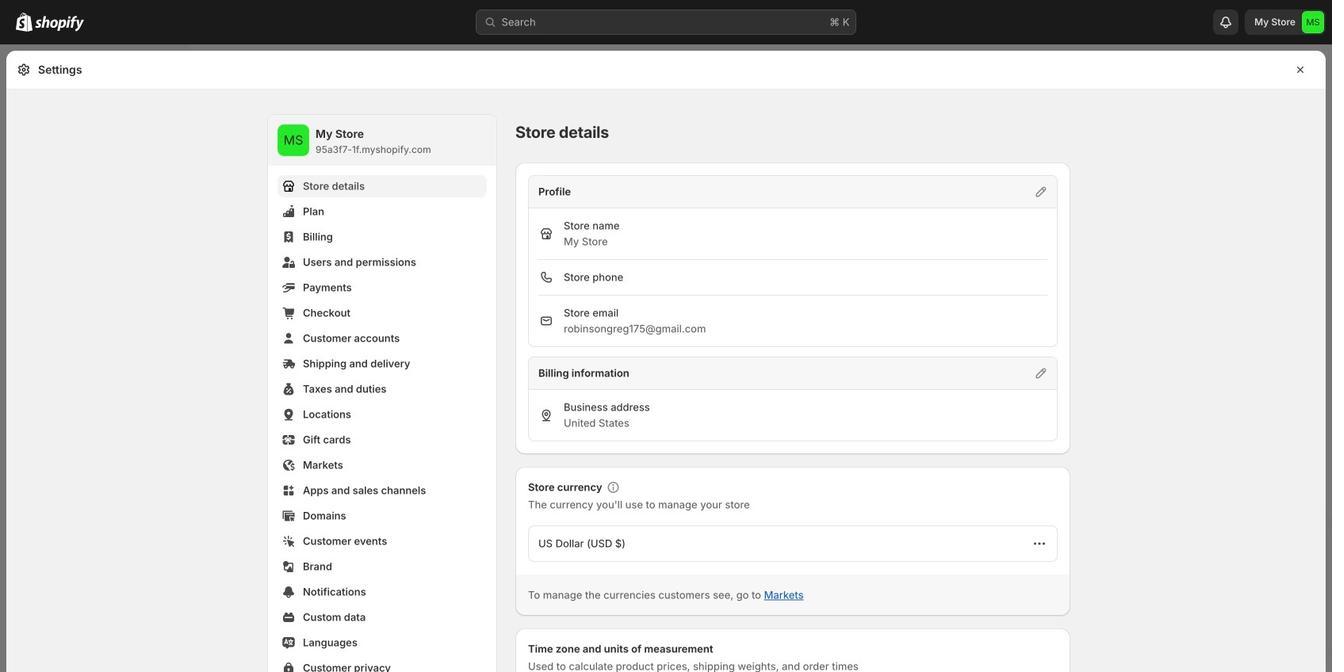 Task type: vqa. For each thing, say whether or not it's contained in the screenshot.
"tab list"
no



Task type: describe. For each thing, give the bounding box(es) containing it.
0 vertical spatial my store image
[[1302, 11, 1324, 33]]

settings dialog
[[6, 51, 1326, 672]]

shop settings menu element
[[268, 115, 496, 672]]



Task type: locate. For each thing, give the bounding box(es) containing it.
0 horizontal spatial shopify image
[[16, 12, 33, 32]]

my store image
[[1302, 11, 1324, 33], [278, 124, 309, 156]]

1 horizontal spatial shopify image
[[35, 16, 84, 32]]

my store image inside shop settings menu element
[[278, 124, 309, 156]]

1 vertical spatial my store image
[[278, 124, 309, 156]]

shopify image
[[16, 12, 33, 32], [35, 16, 84, 32]]

0 horizontal spatial my store image
[[278, 124, 309, 156]]

1 horizontal spatial my store image
[[1302, 11, 1324, 33]]



